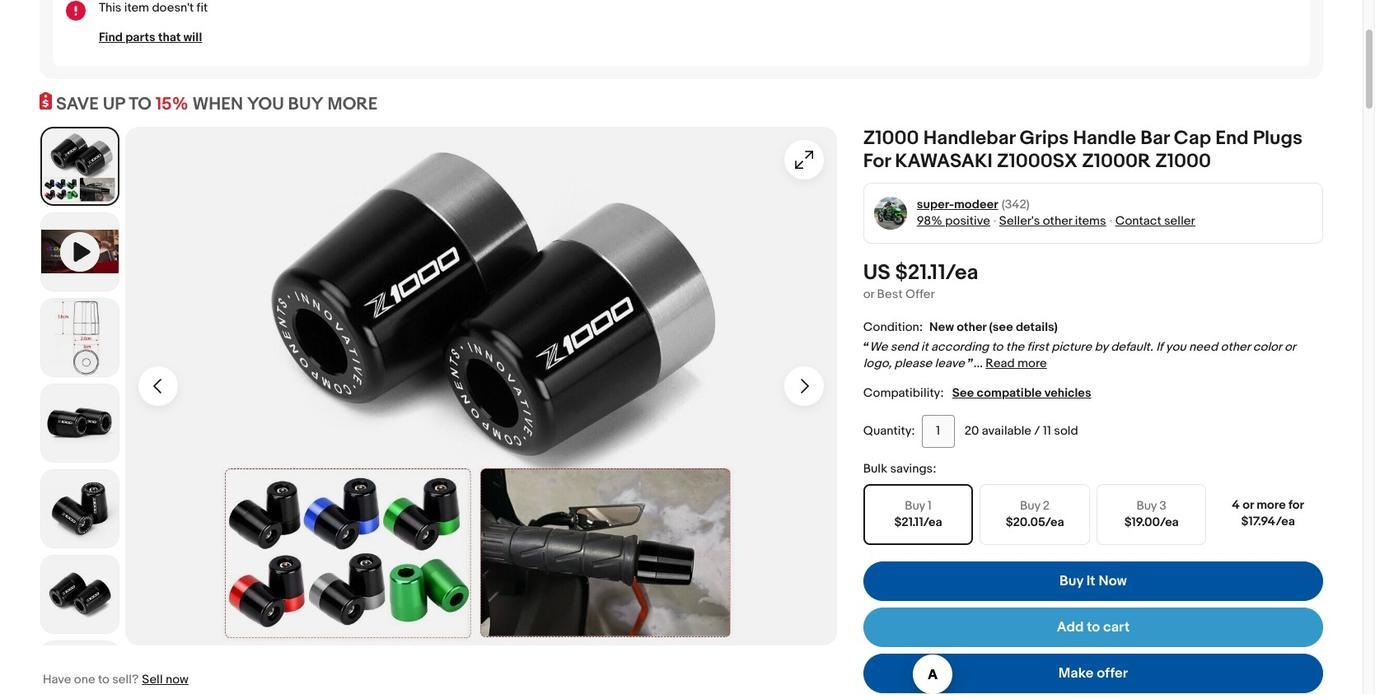 Task type: locate. For each thing, give the bounding box(es) containing it.
20 available / 11 sold
[[965, 423, 1078, 439]]

or left best on the top right of page
[[863, 286, 875, 302]]

more down first
[[1018, 356, 1047, 371]]

buy inside buy 1 $21.11/ea
[[905, 498, 925, 514]]

handle
[[1073, 127, 1137, 150]]

if
[[1156, 339, 1163, 355]]

20
[[965, 423, 979, 439]]

have one to sell? sell now
[[43, 672, 189, 688]]

or right color
[[1285, 339, 1296, 355]]

now
[[166, 672, 189, 688]]

2
[[1043, 498, 1050, 514]]

make
[[1059, 666, 1094, 682]]

super-
[[917, 197, 954, 212]]

buy left 2
[[1020, 498, 1041, 514]]

1 horizontal spatial other
[[1043, 213, 1073, 229]]

seller's
[[1000, 213, 1040, 229]]

to up read
[[992, 339, 1003, 355]]

to
[[992, 339, 1003, 355], [1087, 619, 1100, 636], [98, 672, 109, 688]]

Quantity: text field
[[922, 415, 955, 448]]

sell now link
[[142, 672, 189, 688]]

1 horizontal spatial or
[[1243, 497, 1254, 513]]

1 vertical spatial more
[[1257, 497, 1286, 513]]

or
[[863, 286, 875, 302], [1285, 339, 1296, 355], [1243, 497, 1254, 513]]

super-modeer (342)
[[917, 197, 1030, 212]]

1 horizontal spatial z1000
[[1156, 150, 1212, 173]]

buy 1 $21.11/ea
[[895, 498, 942, 530]]

or right 4
[[1243, 497, 1254, 513]]

$21.11/ea down 1
[[895, 515, 942, 530]]

1
[[928, 498, 932, 514]]

us
[[863, 260, 891, 286]]

buy left 1
[[905, 498, 925, 514]]

buy inside buy 3 $19.00/ea
[[1137, 498, 1157, 514]]

$20.05/ea
[[1006, 515, 1064, 530]]

(342)
[[1002, 197, 1030, 212]]

$21.11/ea
[[895, 260, 979, 286], [895, 515, 942, 530]]

sell
[[142, 672, 163, 688]]

0 horizontal spatial other
[[957, 319, 987, 335]]

color
[[1253, 339, 1282, 355]]

2 horizontal spatial to
[[1087, 619, 1100, 636]]

savings:
[[890, 461, 937, 477]]

0 vertical spatial to
[[992, 339, 1003, 355]]

picture 1 of 24 image
[[42, 128, 118, 204]]

picture 4 of 24 image
[[41, 470, 119, 548]]

4
[[1232, 497, 1240, 513]]

2 horizontal spatial other
[[1221, 339, 1250, 355]]

read
[[986, 356, 1015, 371]]

picture 3 of 24 image
[[41, 385, 119, 462]]

quantity:
[[863, 423, 915, 439]]

$21.11/ea up offer
[[895, 260, 979, 286]]

cart
[[1104, 619, 1130, 636]]

1 horizontal spatial more
[[1257, 497, 1286, 513]]

0 vertical spatial more
[[1018, 356, 1047, 371]]

make offer
[[1059, 666, 1128, 682]]

we
[[870, 339, 888, 355]]

you
[[1166, 339, 1186, 355]]

to left cart
[[1087, 619, 1100, 636]]

other
[[1043, 213, 1073, 229], [957, 319, 987, 335], [1221, 339, 1250, 355]]

z1000
[[863, 127, 919, 150], [1156, 150, 1212, 173]]

1 horizontal spatial to
[[992, 339, 1003, 355]]

contact
[[1116, 213, 1162, 229]]

kawasaki
[[895, 150, 993, 173]]

compatibility:
[[863, 385, 944, 401]]

region
[[53, 0, 1310, 66]]

0 vertical spatial $21.11/ea
[[895, 260, 979, 286]]

vehicles
[[1045, 385, 1092, 401]]

buy left the 3
[[1137, 498, 1157, 514]]

this
[[99, 0, 121, 16]]

other up the according
[[957, 319, 987, 335]]

z1000 up the super modeer image at the right of page
[[863, 127, 919, 150]]

buy left the it
[[1060, 573, 1084, 590]]

super modeer image
[[874, 196, 908, 230]]

now
[[1099, 573, 1127, 590]]

seller's other items link
[[1000, 213, 1107, 229]]

other inside " we send it according to the first picture by default. if you need other color or logo, please leave
[[1221, 339, 1250, 355]]

up
[[103, 94, 125, 115]]

read more link
[[986, 356, 1047, 371]]

see compatible vehicles link
[[952, 385, 1092, 401]]

2 vertical spatial other
[[1221, 339, 1250, 355]]

find
[[99, 30, 123, 45]]

leave
[[935, 356, 965, 371]]

other left items
[[1043, 213, 1073, 229]]

0 horizontal spatial or
[[863, 286, 875, 302]]

0 horizontal spatial to
[[98, 672, 109, 688]]

0 horizontal spatial more
[[1018, 356, 1047, 371]]

offer
[[906, 286, 935, 302]]

other left color
[[1221, 339, 1250, 355]]

buy 2 $20.05/ea
[[1006, 498, 1064, 530]]

0 vertical spatial other
[[1043, 213, 1073, 229]]

1 vertical spatial other
[[957, 319, 987, 335]]

buy
[[905, 498, 925, 514], [1020, 498, 1041, 514], [1137, 498, 1157, 514], [1060, 573, 1084, 590]]

one
[[74, 672, 95, 688]]

to inside " we send it according to the first picture by default. if you need other color or logo, please leave
[[992, 339, 1003, 355]]

bulk savings:
[[863, 461, 937, 477]]

us $21.11/ea or best offer
[[863, 260, 979, 302]]

buy inside the buy 2 $20.05/ea
[[1020, 498, 1041, 514]]

more
[[1018, 356, 1047, 371], [1257, 497, 1286, 513]]

save up to 15% when you buy more
[[56, 94, 378, 115]]

0 vertical spatial or
[[863, 286, 875, 302]]

bulk
[[863, 461, 888, 477]]

2 horizontal spatial or
[[1285, 339, 1296, 355]]

to right one
[[98, 672, 109, 688]]

seller's other items
[[1000, 213, 1107, 229]]

z1000 left the end
[[1156, 150, 1212, 173]]

1 vertical spatial or
[[1285, 339, 1296, 355]]

4 or more for $17.94/ea
[[1232, 497, 1305, 530]]

items
[[1075, 213, 1107, 229]]

2 vertical spatial or
[[1243, 497, 1254, 513]]

more up $17.94/ea
[[1257, 497, 1286, 513]]

sold
[[1054, 423, 1078, 439]]

...
[[974, 356, 983, 371]]

it
[[921, 339, 929, 355]]

end
[[1216, 127, 1249, 150]]

positive
[[945, 213, 990, 229]]

fit
[[197, 0, 208, 16]]

doesn't
[[152, 0, 194, 16]]

or inside " we send it according to the first picture by default. if you need other color or logo, please leave
[[1285, 339, 1296, 355]]



Task type: vqa. For each thing, say whether or not it's contained in the screenshot.
Garden
no



Task type: describe. For each thing, give the bounding box(es) containing it.
or inside 4 or more for $17.94/ea
[[1243, 497, 1254, 513]]

condition: new other (see details)
[[863, 319, 1058, 335]]

details)
[[1016, 319, 1058, 335]]

new
[[930, 319, 954, 335]]

buy for 1
[[905, 498, 925, 514]]

z1000r
[[1082, 150, 1151, 173]]

0 horizontal spatial z1000
[[863, 127, 919, 150]]

(see
[[989, 319, 1013, 335]]

$21.11/ea inside us $21.11/ea or best offer
[[895, 260, 979, 286]]

find parts that will link
[[99, 30, 202, 45]]

handlebar
[[924, 127, 1016, 150]]

z1000sx
[[997, 150, 1078, 173]]

z1000 handlebar grips handle bar cap end plugs for kawasaki z1000sx z1000r z1000 - picture 1 of 24 image
[[125, 127, 837, 646]]

z1000 handlebar grips handle bar cap end plugs for kawasaki z1000sx z1000r z1000
[[863, 127, 1303, 173]]

2 vertical spatial to
[[98, 672, 109, 688]]

buy 3 $19.00/ea
[[1125, 498, 1179, 530]]

please
[[895, 356, 932, 371]]

according
[[931, 339, 989, 355]]

default.
[[1111, 339, 1154, 355]]

compatible
[[977, 385, 1042, 401]]

send
[[891, 339, 918, 355]]

$19.00/ea
[[1125, 515, 1179, 530]]

"
[[863, 339, 870, 355]]

11
[[1043, 423, 1052, 439]]

video 1 of 1 image
[[41, 213, 119, 291]]

grips
[[1020, 127, 1069, 150]]

sell?
[[112, 672, 139, 688]]

to
[[129, 94, 152, 115]]

available
[[982, 423, 1032, 439]]

see compatible vehicles
[[952, 385, 1092, 401]]

add
[[1057, 619, 1084, 636]]

add to cart
[[1057, 619, 1130, 636]]

bar
[[1141, 127, 1170, 150]]

this item doesn't fit
[[99, 0, 208, 16]]

item
[[124, 0, 149, 16]]

picture 2 of 24 image
[[41, 299, 119, 376]]

it
[[1087, 573, 1096, 590]]

/
[[1035, 423, 1041, 439]]

condition:
[[863, 319, 923, 335]]

cap
[[1174, 127, 1211, 150]]

1 vertical spatial to
[[1087, 619, 1100, 636]]

best
[[877, 286, 903, 302]]

parts
[[125, 30, 155, 45]]

logo,
[[863, 356, 892, 371]]

15%
[[155, 94, 189, 115]]

buy for 2
[[1020, 498, 1041, 514]]

buy for it
[[1060, 573, 1084, 590]]

see
[[952, 385, 974, 401]]

"
[[968, 356, 974, 371]]

for
[[863, 150, 891, 173]]

have
[[43, 672, 71, 688]]

first
[[1027, 339, 1049, 355]]

picture
[[1052, 339, 1092, 355]]

by
[[1095, 339, 1108, 355]]

more
[[328, 94, 378, 115]]

98% positive link
[[917, 213, 990, 229]]

super-modeer link
[[917, 197, 999, 213]]

98%
[[917, 213, 943, 229]]

make offer link
[[863, 654, 1324, 694]]

buy
[[288, 94, 324, 115]]

you
[[247, 94, 284, 115]]

" ... read more
[[968, 356, 1047, 371]]

1 vertical spatial $21.11/ea
[[895, 515, 942, 530]]

need
[[1189, 339, 1218, 355]]

more inside 4 or more for $17.94/ea
[[1257, 497, 1286, 513]]

buy for 3
[[1137, 498, 1157, 514]]

or inside us $21.11/ea or best offer
[[863, 286, 875, 302]]

plugs
[[1253, 127, 1303, 150]]

modeer
[[954, 197, 999, 212]]

find parts that will
[[99, 30, 202, 45]]

offer
[[1097, 666, 1128, 682]]

3
[[1160, 498, 1167, 514]]

region containing this item doesn't fit
[[53, 0, 1310, 66]]

buy it now
[[1060, 573, 1127, 590]]

$17.94/ea
[[1242, 514, 1295, 530]]

98% positive
[[917, 213, 990, 229]]

will
[[184, 30, 202, 45]]

picture 5 of 24 image
[[41, 556, 119, 633]]

buy it now link
[[863, 562, 1324, 601]]

that
[[158, 30, 181, 45]]

the
[[1006, 339, 1024, 355]]

add to cart link
[[863, 608, 1324, 647]]

when
[[192, 94, 243, 115]]



